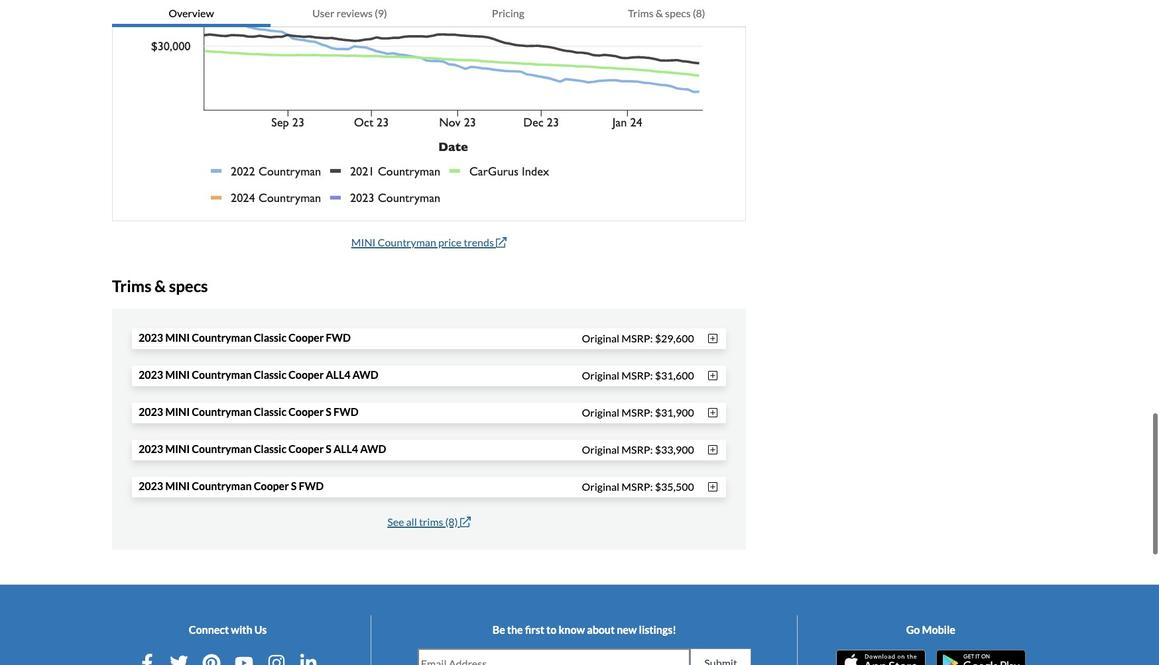 Task type: describe. For each thing, give the bounding box(es) containing it.
know
[[559, 624, 585, 637]]

original for original msrp: $35,500
[[582, 481, 620, 493]]

countryman for 2023 mini countryman classic cooper all4 awd
[[192, 369, 252, 381]]

countryman for 2023 mini countryman classic cooper fwd
[[192, 332, 252, 344]]

countryman for 2023 mini countryman classic cooper s fwd
[[192, 406, 252, 419]]

$31,600
[[655, 369, 694, 382]]

cooper for fwd
[[289, 406, 324, 419]]

original for original msrp: $29,600
[[582, 332, 620, 345]]

& for trims & specs (8)
[[656, 7, 663, 19]]

& for trims & specs
[[155, 276, 166, 296]]

overview
[[169, 7, 214, 19]]

s for fwd
[[326, 406, 332, 419]]

trims for trims & specs (8)
[[628, 7, 654, 19]]

linkedin image
[[299, 655, 318, 666]]

all
[[406, 516, 417, 529]]

price
[[438, 236, 462, 249]]

trims & specs
[[112, 276, 208, 296]]

cooper for awd
[[289, 369, 324, 381]]

msrp: for $31,900
[[622, 406, 653, 419]]

original msrp: $31,600
[[582, 369, 694, 382]]

mini countryman price trends link
[[351, 236, 507, 249]]

user reviews (9) tab
[[271, 0, 429, 27]]

to
[[547, 624, 557, 637]]

mini for 2023 mini countryman classic cooper all4 awd
[[165, 369, 190, 381]]

Email Address email field
[[418, 650, 690, 666]]

msrp: for $31,600
[[622, 369, 653, 382]]

facebook image
[[138, 655, 156, 666]]

see all trims (8) link
[[387, 516, 471, 529]]

s for all4
[[326, 443, 332, 456]]

connect with us
[[189, 624, 267, 637]]

original msrp: $35,500
[[582, 481, 694, 493]]

go mobile
[[907, 624, 956, 637]]

0 vertical spatial awd
[[353, 369, 379, 381]]

specs for trims & specs
[[169, 276, 208, 296]]

listings!
[[639, 624, 677, 637]]

1 vertical spatial all4
[[334, 443, 358, 456]]

original for original msrp: $33,900
[[582, 443, 620, 456]]

2023 for 2023 mini countryman classic cooper all4 awd
[[139, 369, 163, 381]]

2023 mini countryman classic cooper s fwd
[[139, 406, 359, 419]]

mini for 2023 mini countryman cooper s fwd
[[165, 480, 190, 493]]

original msrp: $33,900
[[582, 443, 694, 456]]

see
[[387, 516, 404, 529]]

be the first to know about new listings!
[[493, 624, 677, 637]]

twitter image
[[170, 655, 189, 666]]

plus square image
[[706, 482, 720, 493]]

countryman for 2023 mini countryman classic cooper s all4 awd
[[192, 443, 252, 456]]

1 vertical spatial fwd
[[334, 406, 359, 419]]

msrp: for $29,600
[[622, 332, 653, 345]]



Task type: locate. For each thing, give the bounding box(es) containing it.
(8) inside tab
[[693, 7, 706, 19]]

plus square image for $33,900
[[706, 445, 720, 456]]

go
[[907, 624, 920, 637]]

fwd for 2023 mini countryman cooper s fwd
[[299, 480, 324, 493]]

mini for 2023 mini countryman classic cooper s fwd
[[165, 406, 190, 419]]

about
[[587, 624, 615, 637]]

1 original from the top
[[582, 332, 620, 345]]

plus square image for $31,900
[[706, 408, 720, 419]]

1 vertical spatial s
[[326, 443, 332, 456]]

countryman for 2023 mini countryman cooper s fwd
[[192, 480, 252, 493]]

pinterest image
[[202, 655, 221, 666]]

download on the app store image
[[836, 651, 926, 666]]

1 horizontal spatial &
[[656, 7, 663, 19]]

countryman down 2023 mini countryman classic cooper all4 awd
[[192, 406, 252, 419]]

trends
[[464, 236, 494, 249]]

1 vertical spatial &
[[155, 276, 166, 296]]

2 plus square image from the top
[[706, 371, 720, 381]]

2 msrp: from the top
[[622, 369, 653, 382]]

(8)
[[693, 7, 706, 19], [445, 516, 458, 529]]

plus square image right the $29,600 in the right of the page
[[706, 334, 720, 344]]

original
[[582, 332, 620, 345], [582, 369, 620, 382], [582, 406, 620, 419], [582, 443, 620, 456], [582, 481, 620, 493]]

fwd for 2023 mini countryman classic cooper fwd
[[326, 332, 351, 344]]

specs
[[665, 7, 691, 19], [169, 276, 208, 296]]

2 classic from the top
[[254, 369, 287, 381]]

countryman down '2023 mini countryman classic cooper fwd' at the left of the page
[[192, 369, 252, 381]]

1 msrp: from the top
[[622, 332, 653, 345]]

all4
[[326, 369, 351, 381], [334, 443, 358, 456]]

classic down 2023 mini countryman classic cooper s fwd
[[254, 443, 287, 456]]

see all trims (8)
[[387, 516, 458, 529]]

specs for trims & specs (8)
[[665, 7, 691, 19]]

mini
[[351, 236, 376, 249], [165, 332, 190, 344], [165, 369, 190, 381], [165, 406, 190, 419], [165, 443, 190, 456], [165, 480, 190, 493]]

plus square image for $29,600
[[706, 334, 720, 344]]

original for original msrp: $31,600
[[582, 369, 620, 382]]

3 2023 from the top
[[139, 406, 163, 419]]

msrp: down original msrp: $33,900
[[622, 481, 653, 493]]

msrp: up original msrp: $31,600
[[622, 332, 653, 345]]

pricing
[[492, 7, 525, 19]]

msrp: down original msrp: $31,900
[[622, 443, 653, 456]]

0 vertical spatial specs
[[665, 7, 691, 19]]

3 plus square image from the top
[[706, 408, 720, 419]]

plus square image right $31,900
[[706, 408, 720, 419]]

classic up 2023 mini countryman classic cooper s all4 awd
[[254, 406, 287, 419]]

2023 mini countryman classic cooper s all4 awd
[[139, 443, 386, 456]]

mini for 2023 mini countryman classic cooper s all4 awd
[[165, 443, 190, 456]]

5 msrp: from the top
[[622, 481, 653, 493]]

2023 for 2023 mini countryman classic cooper s fwd
[[139, 406, 163, 419]]

plus square image
[[706, 334, 720, 344], [706, 371, 720, 381], [706, 408, 720, 419], [706, 445, 720, 456]]

1 vertical spatial trims
[[112, 276, 151, 296]]

classic
[[254, 332, 287, 344], [254, 369, 287, 381], [254, 406, 287, 419], [254, 443, 287, 456]]

1 vertical spatial (8)
[[445, 516, 458, 529]]

msrp: for $33,900
[[622, 443, 653, 456]]

trims & specs (8) tab
[[588, 0, 746, 27]]

4 plus square image from the top
[[706, 445, 720, 456]]

5 2023 from the top
[[139, 480, 163, 493]]

cooper
[[289, 332, 324, 344], [289, 369, 324, 381], [289, 406, 324, 419], [289, 443, 324, 456], [254, 480, 289, 493]]

plus square image for $31,600
[[706, 371, 720, 381]]

s
[[326, 406, 332, 419], [326, 443, 332, 456], [291, 480, 297, 493]]

classic for fwd
[[254, 406, 287, 419]]

$31,900
[[655, 406, 694, 419]]

2023 mini countryman cooper s fwd
[[139, 480, 324, 493]]

2023
[[139, 332, 163, 344], [139, 369, 163, 381], [139, 406, 163, 419], [139, 443, 163, 456], [139, 480, 163, 493]]

countryman up the 2023 mini countryman cooper s fwd
[[192, 443, 252, 456]]

plus square image up plus square image
[[706, 445, 720, 456]]

countryman left 'price'
[[378, 236, 436, 249]]

original msrp: $31,900
[[582, 406, 694, 419]]

countryman up 2023 mini countryman classic cooper all4 awd
[[192, 332, 252, 344]]

trims for trims & specs
[[112, 276, 151, 296]]

classic for all4
[[254, 443, 287, 456]]

(9)
[[375, 7, 387, 19]]

4 classic from the top
[[254, 443, 287, 456]]

2 original from the top
[[582, 369, 620, 382]]

classic up 2023 mini countryman classic cooper all4 awd
[[254, 332, 287, 344]]

first
[[525, 624, 545, 637]]

msrp: up original msrp: $31,900
[[622, 369, 653, 382]]

connect
[[189, 624, 229, 637]]

original up original msrp: $31,600
[[582, 332, 620, 345]]

0 horizontal spatial &
[[155, 276, 166, 296]]

mobile
[[922, 624, 956, 637]]

0 horizontal spatial specs
[[169, 276, 208, 296]]

tab list
[[112, 0, 746, 27]]

&
[[656, 7, 663, 19], [155, 276, 166, 296]]

0 vertical spatial s
[[326, 406, 332, 419]]

0 vertical spatial fwd
[[326, 332, 351, 344]]

1 horizontal spatial specs
[[665, 7, 691, 19]]

trims
[[628, 7, 654, 19], [112, 276, 151, 296]]

msrp: up original msrp: $33,900
[[622, 406, 653, 419]]

1 horizontal spatial trims
[[628, 7, 654, 19]]

reviews
[[337, 7, 373, 19]]

trims inside "trims & specs (8)" tab
[[628, 7, 654, 19]]

1 2023 from the top
[[139, 332, 163, 344]]

$35,500
[[655, 481, 694, 493]]

2 vertical spatial s
[[291, 480, 297, 493]]

original up original msrp: $35,500
[[582, 443, 620, 456]]

2 2023 from the top
[[139, 369, 163, 381]]

0 vertical spatial all4
[[326, 369, 351, 381]]

3 classic from the top
[[254, 406, 287, 419]]

classic up 2023 mini countryman classic cooper s fwd
[[254, 369, 287, 381]]

msrp:
[[622, 332, 653, 345], [622, 369, 653, 382], [622, 406, 653, 419], [622, 443, 653, 456], [622, 481, 653, 493]]

external link image
[[460, 517, 471, 528]]

user reviews (9)
[[312, 7, 387, 19]]

0 vertical spatial trims
[[628, 7, 654, 19]]

original for original msrp: $31,900
[[582, 406, 620, 419]]

with
[[231, 624, 252, 637]]

0 vertical spatial (8)
[[693, 7, 706, 19]]

original up original msrp: $33,900
[[582, 406, 620, 419]]

original down original msrp: $33,900
[[582, 481, 620, 493]]

2023 mini countryman classic cooper all4 awd
[[139, 369, 379, 381]]

trims & specs (8)
[[628, 7, 706, 19]]

countryman
[[378, 236, 436, 249], [192, 332, 252, 344], [192, 369, 252, 381], [192, 406, 252, 419], [192, 443, 252, 456], [192, 480, 252, 493]]

4 msrp: from the top
[[622, 443, 653, 456]]

specs inside "trims & specs (8)" tab
[[665, 7, 691, 19]]

2023 for 2023 mini countryman classic cooper s all4 awd
[[139, 443, 163, 456]]

pricing tab
[[429, 0, 588, 27]]

5 original from the top
[[582, 481, 620, 493]]

0 horizontal spatial trims
[[112, 276, 151, 296]]

plus square image right $31,600
[[706, 371, 720, 381]]

new
[[617, 624, 637, 637]]

be
[[493, 624, 505, 637]]

2023 mini countryman classic cooper fwd
[[139, 332, 351, 344]]

overview tab
[[112, 0, 271, 27]]

us
[[254, 624, 267, 637]]

mini for 2023 mini countryman classic cooper fwd
[[165, 332, 190, 344]]

$29,600
[[655, 332, 694, 345]]

3 original from the top
[[582, 406, 620, 419]]

awd
[[353, 369, 379, 381], [360, 443, 386, 456]]

3 msrp: from the top
[[622, 406, 653, 419]]

trims
[[419, 516, 443, 529]]

user
[[312, 7, 335, 19]]

2 vertical spatial fwd
[[299, 480, 324, 493]]

fwd
[[326, 332, 351, 344], [334, 406, 359, 419], [299, 480, 324, 493]]

original up original msrp: $31,900
[[582, 369, 620, 382]]

the
[[507, 624, 523, 637]]

external link image
[[496, 237, 507, 248]]

1 horizontal spatial (8)
[[693, 7, 706, 19]]

1 vertical spatial specs
[[169, 276, 208, 296]]

(8) for trims & specs (8)
[[693, 7, 706, 19]]

2023 for 2023 mini countryman cooper s fwd
[[139, 480, 163, 493]]

countryman down 2023 mini countryman classic cooper s all4 awd
[[192, 480, 252, 493]]

1 vertical spatial awd
[[360, 443, 386, 456]]

mini countryman price trends
[[351, 236, 494, 249]]

4 original from the top
[[582, 443, 620, 456]]

1 classic from the top
[[254, 332, 287, 344]]

(8) for see all trims (8)
[[445, 516, 458, 529]]

0 horizontal spatial (8)
[[445, 516, 458, 529]]

get it on google play image
[[936, 651, 1026, 666]]

& inside tab
[[656, 7, 663, 19]]

cooper for all4
[[289, 443, 324, 456]]

tab list containing overview
[[112, 0, 746, 27]]

original msrp: $29,600
[[582, 332, 694, 345]]

2023 for 2023 mini countryman classic cooper fwd
[[139, 332, 163, 344]]

1 plus square image from the top
[[706, 334, 720, 344]]

msrp: for $35,500
[[622, 481, 653, 493]]

0 vertical spatial &
[[656, 7, 663, 19]]

4 2023 from the top
[[139, 443, 163, 456]]

classic for awd
[[254, 369, 287, 381]]

$33,900
[[655, 443, 694, 456]]

youtube image
[[235, 655, 253, 666]]

instagram image
[[267, 655, 286, 666]]



Task type: vqa. For each thing, say whether or not it's contained in the screenshot.
the right the Used
no



